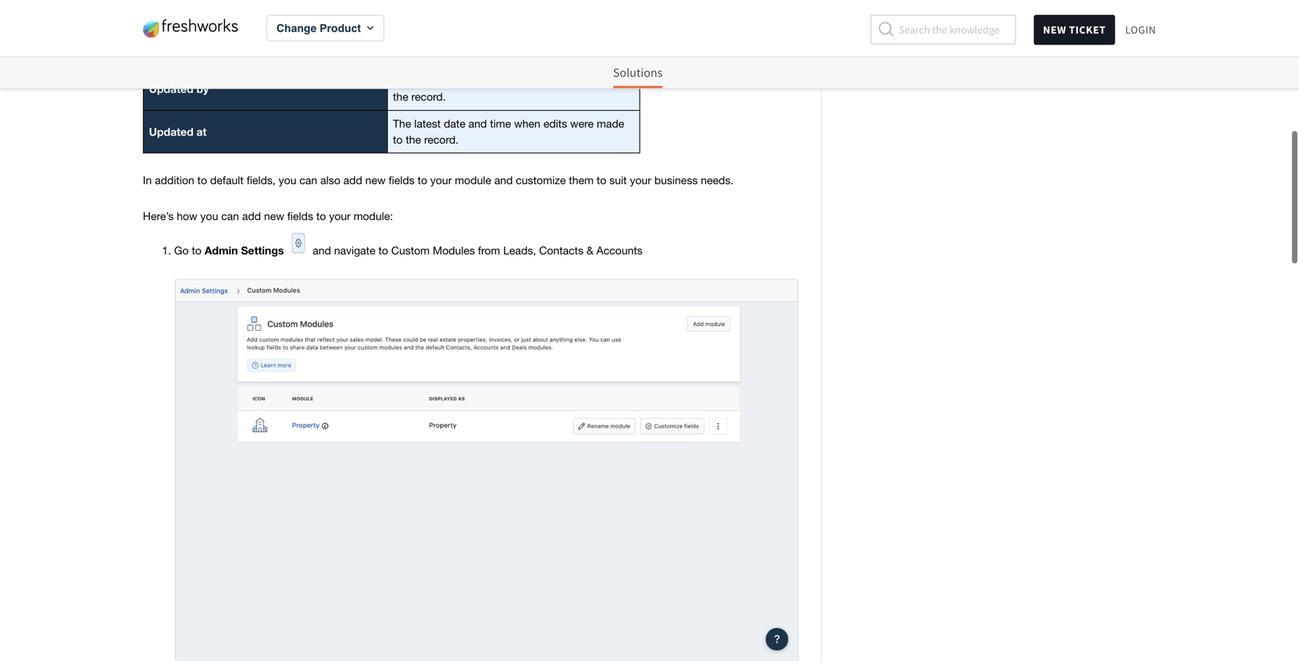Task type: describe. For each thing, give the bounding box(es) containing it.
0 vertical spatial you
[[279, 174, 297, 187]]

settings
[[241, 244, 284, 257]]

solutions link
[[613, 57, 663, 88]]

to inside name of the user who made the latest edits to the record.
[[609, 75, 619, 88]]

how
[[177, 210, 197, 223]]

the down "name"
[[393, 90, 408, 103]]

of
[[425, 75, 435, 88]]

by for created by
[[193, 17, 206, 30]]

&
[[587, 244, 594, 257]]

latest inside the latest date and time when edits were made to the record.
[[414, 117, 441, 130]]

record
[[512, 47, 544, 59]]

customize
[[516, 174, 566, 187]]

0 vertical spatial when
[[465, 47, 491, 59]]

created for created by
[[149, 17, 190, 30]]

1 horizontal spatial fields
[[389, 174, 415, 187]]

and inside the latest date and time when edits were made to the record.
[[469, 117, 487, 130]]

and left navigate
[[313, 244, 331, 257]]

made inside the latest date and time when edits were made to the record.
[[597, 117, 624, 130]]

fields,
[[247, 174, 276, 187]]

from
[[478, 244, 500, 257]]

the
[[393, 117, 411, 130]]

Search the knowledge base text field
[[871, 15, 1016, 45]]

updated for updated by
[[149, 83, 193, 95]]

1 horizontal spatial your
[[430, 174, 452, 187]]

at for created at
[[193, 47, 204, 59]]

default
[[210, 174, 244, 187]]

navigate
[[334, 244, 376, 257]]

also
[[320, 174, 340, 187]]

search image
[[879, 22, 894, 38]]

admin
[[205, 244, 238, 257]]

latest inside name of the user who made the latest edits to the record.
[[553, 75, 579, 88]]

ticket
[[1069, 23, 1106, 37]]

record. for of
[[411, 90, 446, 103]]

login link
[[1126, 14, 1156, 45]]

contacts
[[539, 244, 584, 257]]

in addition to default fields, you can also add new fields to your module and customize them to suit your business needs.
[[143, 174, 734, 187]]

change
[[277, 22, 317, 34]]

here's
[[143, 210, 174, 223]]

time inside the latest date and time when edits were made to the record.
[[490, 117, 511, 130]]

login
[[1126, 23, 1156, 37]]

in
[[143, 174, 152, 187]]

created for created at
[[149, 47, 190, 59]]

was
[[547, 47, 566, 59]]

custom
[[391, 244, 430, 257]]

suit
[[610, 174, 627, 187]]

the inside the latest date and time when edits were made to the record.
[[406, 133, 421, 146]]

solutions
[[613, 65, 663, 80]]

1 vertical spatial you
[[200, 210, 218, 223]]

leads,
[[503, 244, 536, 257]]

the down record
[[534, 75, 550, 88]]

name of the user who made the latest edits to the record.
[[393, 75, 619, 103]]

2 horizontal spatial your
[[630, 174, 652, 187]]

to inside the latest date and time when edits were made to the record.
[[393, 133, 403, 146]]

1 horizontal spatial new
[[365, 174, 386, 187]]



Task type: vqa. For each thing, say whether or not it's contained in the screenshot.
THE RESPOND
no



Task type: locate. For each thing, give the bounding box(es) containing it.
your right suit
[[630, 174, 652, 187]]

time down name of the user who made the latest edits to the record.
[[490, 117, 511, 130]]

accounts
[[597, 244, 643, 257]]

record. for latest
[[424, 133, 459, 146]]

at
[[193, 47, 204, 59], [197, 125, 207, 138]]

by down created at at the left of the page
[[197, 83, 209, 95]]

addition
[[155, 174, 194, 187]]

date and time when the record was created
[[393, 47, 606, 59]]

1 horizontal spatial edits
[[582, 75, 606, 88]]

who
[[480, 75, 501, 88]]

your left module
[[430, 174, 452, 187]]

0 horizontal spatial add
[[242, 210, 261, 223]]

1 vertical spatial add
[[242, 210, 261, 223]]

needs.
[[701, 174, 734, 187]]

1 vertical spatial new
[[264, 210, 284, 223]]

at down created by
[[193, 47, 204, 59]]

to
[[609, 75, 619, 88], [393, 133, 403, 146], [197, 174, 207, 187], [418, 174, 427, 187], [597, 174, 607, 187], [316, 210, 326, 223], [192, 244, 202, 257], [379, 244, 388, 257]]

change product
[[277, 22, 361, 34]]

updated for updated at
[[149, 125, 193, 138]]

0 horizontal spatial you
[[200, 210, 218, 223]]

at down updated by
[[197, 125, 207, 138]]

updated
[[149, 83, 193, 95], [149, 125, 193, 138]]

edits left were
[[544, 117, 567, 130]]

user
[[456, 75, 477, 88]]

module
[[455, 174, 491, 187]]

edits inside the latest date and time when edits were made to the record.
[[544, 117, 567, 130]]

can
[[300, 174, 317, 187], [221, 210, 239, 223]]

date
[[444, 117, 466, 130]]

your left module:
[[329, 210, 351, 223]]

0 horizontal spatial fields
[[287, 210, 313, 223]]

edits
[[582, 75, 606, 88], [544, 117, 567, 130]]

made inside name of the user who made the latest edits to the record.
[[504, 75, 531, 88]]

1 vertical spatial created
[[149, 47, 190, 59]]

edits inside name of the user who made the latest edits to the record.
[[582, 75, 606, 88]]

updated by
[[149, 83, 209, 95]]

0 horizontal spatial when
[[465, 47, 491, 59]]

add
[[344, 174, 362, 187], [242, 210, 261, 223]]

1 vertical spatial time
[[490, 117, 511, 130]]

1 vertical spatial edits
[[544, 117, 567, 130]]

0 horizontal spatial new
[[264, 210, 284, 223]]

2 updated from the top
[[149, 125, 193, 138]]

time up the user
[[440, 47, 462, 59]]

0 vertical spatial time
[[440, 47, 462, 59]]

1 vertical spatial updated
[[149, 125, 193, 138]]

1 horizontal spatial latest
[[553, 75, 579, 88]]

add right also
[[344, 174, 362, 187]]

1 horizontal spatial when
[[514, 117, 541, 130]]

1 vertical spatial latest
[[414, 117, 441, 130]]

latest down was
[[553, 75, 579, 88]]

business
[[655, 174, 698, 187]]

0 vertical spatial add
[[344, 174, 362, 187]]

and right the date
[[469, 117, 487, 130]]

and
[[419, 47, 437, 59], [469, 117, 487, 130], [494, 174, 513, 187], [313, 244, 331, 257]]

time
[[440, 47, 462, 59], [490, 117, 511, 130]]

created up created at at the left of the page
[[149, 17, 190, 30]]

at for updated at
[[197, 125, 207, 138]]

latest right the the
[[414, 117, 441, 130]]

can left also
[[300, 174, 317, 187]]

1 vertical spatial made
[[597, 117, 624, 130]]

1 vertical spatial fields
[[287, 210, 313, 223]]

1 created from the top
[[149, 17, 190, 30]]

1 updated from the top
[[149, 83, 193, 95]]

them
[[569, 174, 594, 187]]

0 vertical spatial updated
[[149, 83, 193, 95]]

0 horizontal spatial time
[[440, 47, 462, 59]]

fields
[[389, 174, 415, 187], [287, 210, 313, 223]]

updated down created at at the left of the page
[[149, 83, 193, 95]]

1 horizontal spatial add
[[344, 174, 362, 187]]

when inside the latest date and time when edits were made to the record.
[[514, 117, 541, 130]]

made right who
[[504, 75, 531, 88]]

edits down created
[[582, 75, 606, 88]]

created
[[570, 47, 606, 59]]

0 vertical spatial latest
[[553, 75, 579, 88]]

created by
[[149, 17, 206, 30]]

here's how you can add new fields to your module:
[[143, 210, 393, 223]]

when
[[465, 47, 491, 59], [514, 117, 541, 130]]

updated down updated by
[[149, 125, 193, 138]]

0 vertical spatial created
[[149, 17, 190, 30]]

go
[[174, 244, 189, 257]]

the right of
[[438, 75, 453, 88]]

modules
[[433, 244, 475, 257]]

0 vertical spatial edits
[[582, 75, 606, 88]]

by
[[193, 17, 206, 30], [197, 83, 209, 95]]

0 horizontal spatial edits
[[544, 117, 567, 130]]

1 vertical spatial record.
[[424, 133, 459, 146]]

0 vertical spatial new
[[365, 174, 386, 187]]

go to admin settings
[[174, 244, 284, 257]]

new
[[365, 174, 386, 187], [264, 210, 284, 223]]

new up module:
[[365, 174, 386, 187]]

the down the the
[[406, 133, 421, 146]]

latest
[[553, 75, 579, 88], [414, 117, 441, 130]]

when up the user
[[465, 47, 491, 59]]

1 vertical spatial when
[[514, 117, 541, 130]]

and right the 'date'
[[419, 47, 437, 59]]

you right how
[[200, 210, 218, 223]]

1 vertical spatial can
[[221, 210, 239, 223]]

and navigate to custom modules from leads, contacts & accounts
[[310, 244, 643, 257]]

0 vertical spatial made
[[504, 75, 531, 88]]

0 horizontal spatial can
[[221, 210, 239, 223]]

new
[[1043, 23, 1067, 37]]

1 vertical spatial at
[[197, 125, 207, 138]]

name
[[393, 75, 422, 88]]

record. inside name of the user who made the latest edits to the record.
[[411, 90, 446, 103]]

module:
[[354, 210, 393, 223]]

0 vertical spatial by
[[193, 17, 206, 30]]

updated at
[[149, 125, 207, 138]]

created down created by
[[149, 47, 190, 59]]

0 vertical spatial can
[[300, 174, 317, 187]]

record. inside the latest date and time when edits were made to the record.
[[424, 133, 459, 146]]

0 vertical spatial record.
[[411, 90, 446, 103]]

add up settings
[[242, 210, 261, 223]]

0 horizontal spatial made
[[504, 75, 531, 88]]

can up "go to admin settings"
[[221, 210, 239, 223]]

new ticket link
[[1034, 15, 1116, 45]]

the
[[494, 47, 509, 59], [438, 75, 453, 88], [534, 75, 550, 88], [393, 90, 408, 103], [406, 133, 421, 146]]

1 horizontal spatial made
[[597, 117, 624, 130]]

by for updated by
[[197, 83, 209, 95]]

date
[[393, 47, 416, 59]]

were
[[570, 117, 594, 130]]

created
[[149, 17, 190, 30], [149, 47, 190, 59]]

the latest date and time when edits were made to the record.
[[393, 117, 624, 146]]

you right the fields,
[[279, 174, 297, 187]]

new ticket
[[1043, 23, 1106, 37]]

1 horizontal spatial time
[[490, 117, 511, 130]]

0 horizontal spatial latest
[[414, 117, 441, 130]]

record. down of
[[411, 90, 446, 103]]

1 horizontal spatial you
[[279, 174, 297, 187]]

new up settings
[[264, 210, 284, 223]]

made right were
[[597, 117, 624, 130]]

by up created at at the left of the page
[[193, 17, 206, 30]]

the left record
[[494, 47, 509, 59]]

created at
[[149, 47, 204, 59]]

your
[[430, 174, 452, 187], [630, 174, 652, 187], [329, 210, 351, 223]]

0 horizontal spatial your
[[329, 210, 351, 223]]

made
[[504, 75, 531, 88], [597, 117, 624, 130]]

record. down the date
[[424, 133, 459, 146]]

0 vertical spatial at
[[193, 47, 204, 59]]

2 created from the top
[[149, 47, 190, 59]]

record.
[[411, 90, 446, 103], [424, 133, 459, 146]]

you
[[279, 174, 297, 187], [200, 210, 218, 223]]

1 horizontal spatial can
[[300, 174, 317, 187]]

product
[[320, 22, 361, 34]]

when down name of the user who made the latest edits to the record.
[[514, 117, 541, 130]]

0 vertical spatial fields
[[389, 174, 415, 187]]

and right module
[[494, 174, 513, 187]]

1 vertical spatial by
[[197, 83, 209, 95]]



